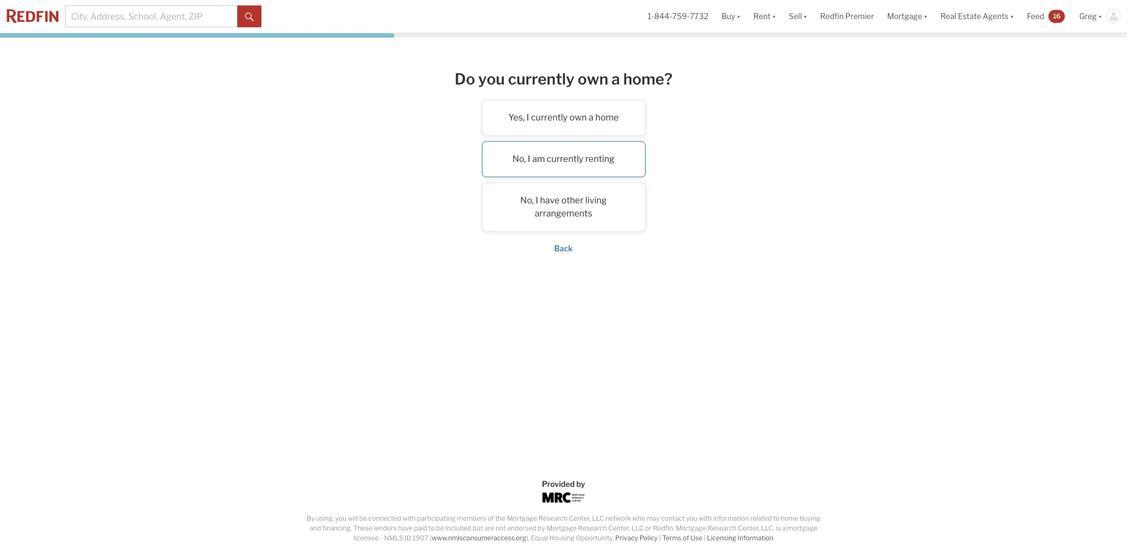 Task type: locate. For each thing, give the bounding box(es) containing it.
own inside option group
[[570, 112, 587, 123]]

1-
[[648, 12, 655, 21]]

back
[[555, 244, 573, 253]]

1 horizontal spatial center,
[[609, 525, 631, 533]]

no, i have other living arrangements
[[521, 195, 607, 219]]

research up 'opportunity.'
[[578, 525, 607, 533]]

with up paid at bottom
[[403, 515, 416, 523]]

are
[[485, 525, 495, 533]]

housing
[[550, 535, 575, 543]]

0 horizontal spatial center,
[[569, 515, 591, 523]]

you up financing.
[[336, 515, 347, 523]]

www.nmlsconsumeraccess.org ). equal housing opportunity. privacy policy | terms of use | licensing information
[[432, 535, 774, 543]]

0 vertical spatial llc
[[593, 515, 605, 523]]

mortgage
[[888, 12, 923, 21], [507, 515, 538, 523], [547, 525, 577, 533], [676, 525, 707, 533]]

real estate agents ▾
[[941, 12, 1015, 21]]

4 ▾ from the left
[[925, 12, 928, 21]]

to up (
[[429, 525, 435, 533]]

center,
[[569, 515, 591, 523], [609, 525, 631, 533], [738, 525, 760, 533]]

be
[[360, 515, 367, 523], [437, 525, 444, 533]]

llc up 'opportunity.'
[[593, 515, 605, 523]]

1 horizontal spatial with
[[699, 515, 712, 523]]

2 vertical spatial i
[[536, 195, 539, 206]]

of inside "by using, you will be connected with participating members of the mortgage research center, llc network who may contact you with information related to home buying and financing. these lenders have paid to be included but are not endorsed by mortgage research center, llc or redfin. mortgage research center, llc. is a mortgage licensee - nmls id 1907 ("
[[488, 515, 494, 523]]

844-
[[655, 12, 673, 21]]

1 horizontal spatial by
[[577, 480, 586, 489]]

currently right yes,
[[531, 112, 568, 123]]

currently
[[508, 70, 575, 88], [531, 112, 568, 123], [547, 154, 584, 164]]

yes, i currently own a home
[[509, 112, 619, 123]]

(
[[430, 535, 432, 543]]

home up mortgage
[[782, 515, 799, 523]]

you
[[479, 70, 505, 88], [336, 515, 347, 523], [687, 515, 698, 523]]

i inside no, i have other living arrangements
[[536, 195, 539, 206]]

0 horizontal spatial home
[[596, 112, 619, 123]]

to up is at the bottom
[[774, 515, 780, 523]]

do you currently own a home? option group
[[345, 100, 782, 232]]

by up mortgage research center image
[[577, 480, 586, 489]]

0 horizontal spatial |
[[660, 535, 661, 543]]

0 horizontal spatial with
[[403, 515, 416, 523]]

mortgage
[[788, 525, 818, 533]]

not
[[496, 525, 506, 533]]

1 horizontal spatial be
[[437, 525, 444, 533]]

▾ right rent at the top right of page
[[773, 12, 776, 21]]

1 vertical spatial of
[[683, 535, 690, 543]]

0 vertical spatial i
[[527, 112, 530, 123]]

3 ▾ from the left
[[804, 12, 808, 21]]

connected
[[369, 515, 401, 523]]

by
[[577, 480, 586, 489], [538, 525, 546, 533]]

0 vertical spatial by
[[577, 480, 586, 489]]

with up use
[[699, 515, 712, 523]]

research
[[539, 515, 568, 523], [578, 525, 607, 533], [708, 525, 737, 533]]

0 horizontal spatial you
[[336, 515, 347, 523]]

real estate agents ▾ button
[[935, 0, 1021, 33]]

5 ▾ from the left
[[1011, 12, 1015, 21]]

▾ left real
[[925, 12, 928, 21]]

own for a
[[570, 112, 587, 123]]

research up licensing
[[708, 525, 737, 533]]

the
[[496, 515, 506, 523]]

0 horizontal spatial be
[[360, 515, 367, 523]]

members
[[457, 515, 487, 523]]

0 vertical spatial have
[[540, 195, 560, 206]]

| right use
[[704, 535, 706, 543]]

0 horizontal spatial research
[[539, 515, 568, 523]]

1 vertical spatial own
[[570, 112, 587, 123]]

center, up 'opportunity.'
[[569, 515, 591, 523]]

no, inside no, i have other living arrangements
[[521, 195, 534, 206]]

you right contact
[[687, 515, 698, 523]]

6 ▾ from the left
[[1099, 12, 1103, 21]]

be up these
[[360, 515, 367, 523]]

buy ▾
[[722, 12, 741, 21]]

sell ▾
[[790, 12, 808, 21]]

by up equal
[[538, 525, 546, 533]]

i left am
[[528, 154, 531, 164]]

759-
[[673, 12, 690, 21]]

currently up yes, i currently own a home at top
[[508, 70, 575, 88]]

policy
[[640, 535, 658, 543]]

1 vertical spatial by
[[538, 525, 546, 533]]

you right do
[[479, 70, 505, 88]]

have
[[540, 195, 560, 206], [398, 525, 413, 533]]

1 vertical spatial i
[[528, 154, 531, 164]]

own up yes, i currently own a home at top
[[578, 70, 609, 88]]

no, left am
[[513, 154, 526, 164]]

▾ inside buy ▾ dropdown button
[[737, 12, 741, 21]]

i right yes,
[[527, 112, 530, 123]]

2 vertical spatial currently
[[547, 154, 584, 164]]

no,
[[513, 154, 526, 164], [521, 195, 534, 206]]

lenders
[[374, 525, 397, 533]]

these
[[354, 525, 373, 533]]

▾ inside rent ▾ dropdown button
[[773, 12, 776, 21]]

2 ▾ from the left
[[773, 12, 776, 21]]

▾ inside sell ▾ dropdown button
[[804, 12, 808, 21]]

0 vertical spatial no,
[[513, 154, 526, 164]]

▾ for sell ▾
[[804, 12, 808, 21]]

of for members
[[488, 515, 494, 523]]

0 horizontal spatial of
[[488, 515, 494, 523]]

home
[[596, 112, 619, 123], [782, 515, 799, 523]]

who
[[633, 515, 646, 523]]

included
[[446, 525, 472, 533]]

but
[[473, 525, 483, 533]]

related
[[751, 515, 772, 523]]

with
[[403, 515, 416, 523], [699, 515, 712, 523]]

www.nmlsconsumeraccess.org link
[[432, 535, 527, 543]]

i up arrangements
[[536, 195, 539, 206]]

buy ▾ button
[[715, 0, 747, 33]]

| down the redfin.
[[660, 535, 661, 543]]

research up housing
[[539, 515, 568, 523]]

1 vertical spatial be
[[437, 525, 444, 533]]

no, down am
[[521, 195, 534, 206]]

▾ right agents
[[1011, 12, 1015, 21]]

▾ for buy ▾
[[737, 12, 741, 21]]

1 ▾ from the left
[[737, 12, 741, 21]]

1 horizontal spatial of
[[683, 535, 690, 543]]

own down do you currently own a home?
[[570, 112, 587, 123]]

to
[[774, 515, 780, 523], [429, 525, 435, 533]]

be down the participating
[[437, 525, 444, 533]]

0 horizontal spatial a
[[589, 112, 594, 123]]

home up renting
[[596, 112, 619, 123]]

7732
[[690, 12, 709, 21]]

▾ inside real estate agents ▾ link
[[1011, 12, 1015, 21]]

llc.
[[762, 525, 775, 533]]

1 vertical spatial home
[[782, 515, 799, 523]]

0 vertical spatial home
[[596, 112, 619, 123]]

premier
[[846, 12, 875, 21]]

0 vertical spatial to
[[774, 515, 780, 523]]

own
[[578, 70, 609, 88], [570, 112, 587, 123]]

have inside no, i have other living arrangements
[[540, 195, 560, 206]]

0 vertical spatial of
[[488, 515, 494, 523]]

0 vertical spatial a
[[589, 112, 594, 123]]

mortgage ▾ button
[[888, 0, 928, 33]]

no, i am currently renting
[[513, 154, 615, 164]]

a right is at the bottom
[[783, 525, 786, 533]]

endorsed
[[508, 525, 537, 533]]

▾ right the buy
[[737, 12, 741, 21]]

currently right am
[[547, 154, 584, 164]]

no, for no, i have other living arrangements
[[521, 195, 534, 206]]

).
[[527, 535, 530, 543]]

is
[[776, 525, 781, 533]]

1 horizontal spatial a
[[783, 525, 786, 533]]

contact
[[662, 515, 685, 523]]

16
[[1054, 12, 1062, 20]]

▾ right sell
[[804, 12, 808, 21]]

a
[[589, 112, 594, 123], [783, 525, 786, 533]]

a up renting
[[589, 112, 594, 123]]

1 horizontal spatial |
[[704, 535, 706, 543]]

of left the
[[488, 515, 494, 523]]

0 horizontal spatial have
[[398, 525, 413, 533]]

2 horizontal spatial you
[[687, 515, 698, 523]]

1 vertical spatial have
[[398, 525, 413, 533]]

mortgage left real
[[888, 12, 923, 21]]

1 vertical spatial to
[[429, 525, 435, 533]]

1 horizontal spatial llc
[[632, 525, 644, 533]]

llc up the privacy policy link
[[632, 525, 644, 533]]

or
[[646, 525, 652, 533]]

center, up information
[[738, 525, 760, 533]]

have up arrangements
[[540, 195, 560, 206]]

equal
[[531, 535, 548, 543]]

by inside "by using, you will be connected with participating members of the mortgage research center, llc network who may contact you with information related to home buying and financing. these lenders have paid to be included but are not endorsed by mortgage research center, llc or redfin. mortgage research center, llc. is a mortgage licensee - nmls id 1907 ("
[[538, 525, 546, 533]]

1 vertical spatial no,
[[521, 195, 534, 206]]

living
[[586, 195, 607, 206]]

of left use
[[683, 535, 690, 543]]

www.nmlsconsumeraccess.org
[[432, 535, 527, 543]]

do
[[455, 70, 475, 88]]

information
[[738, 535, 774, 543]]

▾ right greg
[[1099, 12, 1103, 21]]

0 vertical spatial currently
[[508, 70, 575, 88]]

1 horizontal spatial have
[[540, 195, 560, 206]]

0 vertical spatial own
[[578, 70, 609, 88]]

rent ▾
[[754, 12, 776, 21]]

1 vertical spatial a
[[783, 525, 786, 533]]

redfin premier
[[821, 12, 875, 21]]

have inside "by using, you will be connected with participating members of the mortgage research center, llc network who may contact you with information related to home buying and financing. these lenders have paid to be included but are not endorsed by mortgage research center, llc or redfin. mortgage research center, llc. is a mortgage licensee - nmls id 1907 ("
[[398, 525, 413, 533]]

1 horizontal spatial home
[[782, 515, 799, 523]]

0 horizontal spatial by
[[538, 525, 546, 533]]

center, down network
[[609, 525, 631, 533]]

licensee
[[354, 535, 379, 543]]

of
[[488, 515, 494, 523], [683, 535, 690, 543]]

a inside "by using, you will be connected with participating members of the mortgage research center, llc network who may contact you with information related to home buying and financing. these lenders have paid to be included but are not endorsed by mortgage research center, llc or redfin. mortgage research center, llc. is a mortgage licensee - nmls id 1907 ("
[[783, 525, 786, 533]]

no, for no, i am currently renting
[[513, 154, 526, 164]]

i
[[527, 112, 530, 123], [528, 154, 531, 164], [536, 195, 539, 206]]

by using, you will be connected with participating members of the mortgage research center, llc network who may contact you with information related to home buying and financing. these lenders have paid to be included but are not endorsed by mortgage research center, llc or redfin. mortgage research center, llc. is a mortgage licensee - nmls id 1907 (
[[307, 515, 821, 543]]

id
[[405, 535, 411, 543]]

1 vertical spatial currently
[[531, 112, 568, 123]]

▾
[[737, 12, 741, 21], [773, 12, 776, 21], [804, 12, 808, 21], [925, 12, 928, 21], [1011, 12, 1015, 21], [1099, 12, 1103, 21]]

real estate agents ▾ link
[[941, 0, 1015, 33]]

have up id
[[398, 525, 413, 533]]

▾ inside mortgage ▾ dropdown button
[[925, 12, 928, 21]]

greg
[[1080, 12, 1098, 21]]



Task type: describe. For each thing, give the bounding box(es) containing it.
real
[[941, 12, 957, 21]]

estate
[[959, 12, 982, 21]]

mortgage research center image
[[543, 493, 585, 504]]

terms of use link
[[663, 535, 703, 543]]

and
[[310, 525, 321, 533]]

mortgage up the endorsed
[[507, 515, 538, 523]]

1 horizontal spatial you
[[479, 70, 505, 88]]

provided
[[542, 480, 575, 489]]

1 with from the left
[[403, 515, 416, 523]]

mortgage up housing
[[547, 525, 577, 533]]

using,
[[316, 515, 334, 523]]

mortgage inside mortgage ▾ dropdown button
[[888, 12, 923, 21]]

mortgage ▾ button
[[881, 0, 935, 33]]

i for am
[[528, 154, 531, 164]]

1 horizontal spatial research
[[578, 525, 607, 533]]

privacy policy link
[[616, 535, 658, 543]]

agents
[[983, 12, 1009, 21]]

financing.
[[323, 525, 352, 533]]

yes,
[[509, 112, 525, 123]]

1907
[[413, 535, 429, 543]]

participating
[[417, 515, 456, 523]]

provided by
[[542, 480, 586, 489]]

network
[[606, 515, 632, 523]]

arrangements
[[535, 208, 593, 219]]

licensing information link
[[707, 535, 774, 543]]

greg ▾
[[1080, 12, 1103, 21]]

0 horizontal spatial to
[[429, 525, 435, 533]]

1-844-759-7732
[[648, 12, 709, 21]]

of for terms
[[683, 535, 690, 543]]

i for currently
[[527, 112, 530, 123]]

a inside option group
[[589, 112, 594, 123]]

2 with from the left
[[699, 515, 712, 523]]

am
[[533, 154, 545, 164]]

currently for you
[[508, 70, 575, 88]]

do you currently own a home?
[[455, 70, 673, 88]]

redfin premier button
[[814, 0, 881, 33]]

0 horizontal spatial llc
[[593, 515, 605, 523]]

will
[[348, 515, 358, 523]]

paid
[[414, 525, 427, 533]]

other
[[562, 195, 584, 206]]

terms
[[663, 535, 682, 543]]

use
[[691, 535, 703, 543]]

sell ▾ button
[[783, 0, 814, 33]]

opportunity.
[[576, 535, 614, 543]]

City, Address, School, Agent, ZIP search field
[[65, 5, 238, 27]]

privacy
[[616, 535, 639, 543]]

1 | from the left
[[660, 535, 661, 543]]

home inside "by using, you will be connected with participating members of the mortgage research center, llc network who may contact you with information related to home buying and financing. these lenders have paid to be included but are not endorsed by mortgage research center, llc or redfin. mortgage research center, llc. is a mortgage licensee - nmls id 1907 ("
[[782, 515, 799, 523]]

▾ for mortgage ▾
[[925, 12, 928, 21]]

2 horizontal spatial research
[[708, 525, 737, 533]]

i for have
[[536, 195, 539, 206]]

sell ▾ button
[[790, 0, 808, 33]]

may
[[647, 515, 660, 523]]

1-844-759-7732 link
[[648, 12, 709, 21]]

a home?
[[612, 70, 673, 88]]

1 horizontal spatial to
[[774, 515, 780, 523]]

nmls
[[384, 535, 403, 543]]

1 vertical spatial llc
[[632, 525, 644, 533]]

▾ for rent ▾
[[773, 12, 776, 21]]

redfin.
[[653, 525, 675, 533]]

renting
[[586, 154, 615, 164]]

mortgage up use
[[676, 525, 707, 533]]

home inside do you currently own a home? option group
[[596, 112, 619, 123]]

rent
[[754, 12, 771, 21]]

own for a home?
[[578, 70, 609, 88]]

sell
[[790, 12, 803, 21]]

licensing
[[707, 535, 737, 543]]

2 horizontal spatial center,
[[738, 525, 760, 533]]

▾ for greg ▾
[[1099, 12, 1103, 21]]

mortgage ▾
[[888, 12, 928, 21]]

2 | from the left
[[704, 535, 706, 543]]

currently for i
[[531, 112, 568, 123]]

buy ▾ button
[[722, 0, 741, 33]]

feed
[[1028, 12, 1045, 21]]

0 vertical spatial be
[[360, 515, 367, 523]]

rent ▾ button
[[747, 0, 783, 33]]

information
[[714, 515, 749, 523]]

redfin
[[821, 12, 844, 21]]

-
[[380, 535, 383, 543]]

rent ▾ button
[[754, 0, 776, 33]]

by
[[307, 515, 315, 523]]

buying
[[800, 515, 821, 523]]

back button
[[555, 244, 573, 253]]

buy
[[722, 12, 736, 21]]

submit search image
[[245, 12, 254, 21]]



Task type: vqa. For each thing, say whether or not it's contained in the screenshot.
leftmost 3D WALKTHROUGH
no



